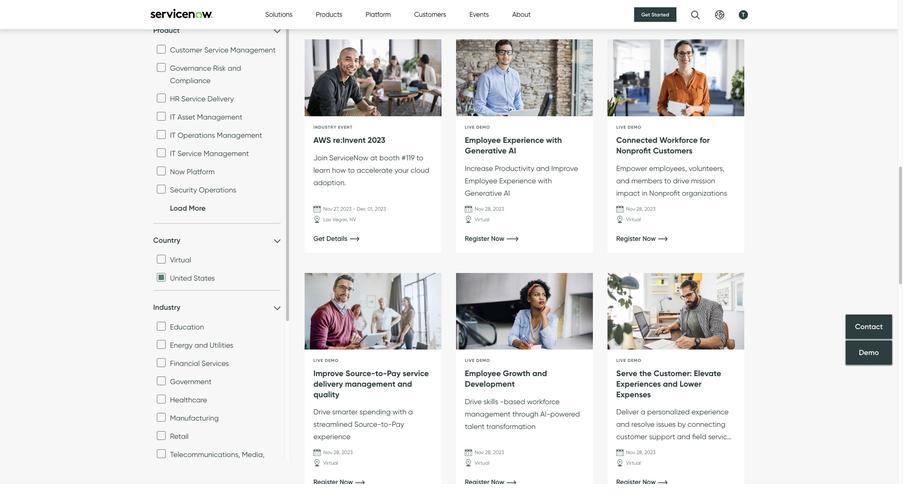 Task type: describe. For each thing, give the bounding box(es) containing it.
live demo for employee experience with generative ai
[[465, 125, 490, 130]]

country button
[[153, 236, 281, 245]]

virtual for employee growth and development
[[475, 461, 490, 467]]

28, for improve source-to-pay service delivery management and quality
[[334, 450, 340, 456]]

get started link
[[634, 7, 677, 22]]

telecommunications, media, and technology
[[170, 451, 265, 472]]

united states
[[170, 274, 215, 283]]

connected
[[616, 136, 658, 145]]

virtual for employee experience with generative ai
[[475, 217, 490, 223]]

education option
[[157, 322, 166, 331]]

delivery
[[207, 95, 234, 103]]

las
[[323, 217, 331, 223]]

experiences
[[616, 380, 661, 389]]

industry for industry
[[153, 303, 180, 312]]

2023 for aws re:invent 2023
[[341, 206, 352, 212]]

join
[[314, 154, 328, 162]]

workforce
[[660, 136, 698, 145]]

and inside telecommunications, media, and technology
[[170, 463, 183, 472]]

demo for experience
[[476, 125, 490, 130]]

telecommunications, media, and technology option
[[157, 450, 166, 459]]

and inside empower employees, volunteers, and members to drive mission impact in nonprofit organizations
[[616, 176, 630, 185]]

deliver a personalized experience and resolve issues by connecting customer support and field service teams
[[616, 408, 732, 454]]

improve inside improve source-to-pay service delivery management and quality
[[314, 369, 344, 379]]

employee for employee experience with generative ai
[[465, 136, 501, 145]]

government option
[[157, 377, 166, 386]]

country
[[153, 236, 180, 245]]

management for it asset management
[[197, 113, 242, 122]]

financial services option
[[157, 359, 166, 368]]

issues
[[657, 421, 676, 429]]

organizations
[[682, 189, 727, 198]]

by:
[[185, 0, 199, 13]]

employee experience with generative ai
[[465, 136, 562, 156]]

aws
[[314, 136, 331, 145]]

live for employee growth and development
[[465, 358, 475, 364]]

government
[[170, 378, 212, 387]]

get started
[[642, 11, 669, 18]]

growth
[[503, 369, 531, 379]]

governance risk and compliance option
[[157, 63, 166, 72]]

now
[[170, 168, 185, 176]]

28, for serve the customer: elevate experiences and lower expenses
[[637, 450, 643, 456]]

to- inside drive smarter spending with a streamlined source-to-pay experience
[[381, 421, 392, 429]]

employee for employee growth and development
[[465, 369, 501, 379]]

manufacturing
[[170, 414, 219, 423]]

2023 for connected workforce for nonprofit customers
[[645, 206, 656, 212]]

generative inside increase productivity and improve employee experience with generative ai
[[465, 189, 502, 198]]

refine by:
[[153, 0, 199, 13]]

and inside improve source-to-pay service delivery management and quality
[[398, 380, 412, 389]]

2023 for serve the customer: elevate experiences and lower expenses
[[645, 450, 656, 456]]

it operations management option
[[157, 130, 166, 139]]

nonprofit inside empower employees, volunteers, and members to drive mission impact in nonprofit organizations
[[649, 189, 680, 198]]

compliance
[[170, 76, 211, 85]]

get
[[642, 11, 650, 18]]

security operations option
[[157, 185, 166, 194]]

customer service management
[[170, 46, 276, 55]]

aws re:invent 2023
[[314, 136, 386, 145]]

employees,
[[649, 164, 687, 173]]

management inside the drive skills -based workforce management through ai-powered talent transformation
[[465, 410, 511, 419]]

it for it asset management
[[170, 113, 176, 122]]

01,
[[368, 206, 374, 212]]

hr service delivery
[[170, 95, 234, 103]]

and inside increase productivity and improve employee experience with generative ai
[[536, 164, 550, 173]]

booth
[[380, 154, 400, 162]]

now platform
[[170, 168, 215, 176]]

services
[[202, 360, 229, 368]]

nv
[[350, 217, 356, 223]]

and inside governance risk and compliance
[[228, 64, 241, 73]]

education
[[170, 323, 204, 332]]

live demo for improve source-to-pay service delivery management and quality
[[314, 358, 339, 364]]

operations for it
[[178, 131, 215, 140]]

solutions
[[265, 10, 293, 18]]

product
[[153, 26, 180, 35]]

adoption.
[[314, 178, 346, 187]]

security operations
[[170, 186, 236, 195]]

teams
[[616, 445, 637, 454]]

energy and utilities
[[170, 341, 233, 350]]

for
[[700, 136, 710, 145]]

live for serve the customer: elevate experiences and lower expenses
[[616, 358, 626, 364]]

increase
[[465, 164, 493, 173]]

employee inside increase productivity and improve employee experience with generative ai
[[465, 176, 498, 185]]

servicenow image
[[150, 9, 214, 18]]

accelerate
[[357, 166, 393, 175]]

service inside improve source-to-pay service delivery management and quality
[[403, 369, 429, 379]]

improve inside increase productivity and improve employee experience with generative ai
[[552, 164, 578, 173]]

product button
[[153, 26, 281, 35]]

increase productivity and improve employee experience with generative ai
[[465, 164, 578, 198]]

0 vertical spatial -
[[353, 206, 356, 212]]

nov for employee experience with generative ai
[[475, 206, 484, 212]]

live for improve source-to-pay service delivery management and quality
[[314, 358, 323, 364]]

live for connected workforce for nonprofit customers
[[616, 125, 626, 130]]

employee growth and development
[[465, 369, 547, 389]]

empower
[[616, 164, 647, 173]]

generative inside employee experience with generative ai
[[465, 146, 507, 156]]

about button
[[512, 10, 531, 20]]

service inside the deliver a personalized experience and resolve issues by connecting customer support and field service teams
[[708, 433, 732, 442]]

drive for employee growth and development
[[465, 398, 482, 406]]

virtual option
[[157, 255, 166, 264]]

asset
[[178, 113, 195, 122]]

load
[[170, 204, 187, 213]]

and inside serve the customer: elevate experiences and lower expenses
[[663, 380, 678, 389]]

with inside drive smarter spending with a streamlined source-to-pay experience
[[393, 408, 407, 417]]

management inside improve source-to-pay service delivery management and quality
[[345, 380, 396, 389]]

technology
[[185, 463, 224, 472]]

it for it service management
[[170, 149, 176, 158]]

service for customer
[[204, 46, 229, 55]]

more
[[189, 204, 206, 213]]

live demo for connected workforce for nonprofit customers
[[616, 125, 642, 130]]

utilities
[[210, 341, 233, 350]]

nov for improve source-to-pay service delivery management and quality
[[323, 450, 332, 456]]

governance
[[170, 64, 211, 73]]

28, for employee experience with generative ai
[[485, 206, 492, 212]]

live demo for serve the customer: elevate experiences and lower expenses
[[616, 358, 642, 364]]

lower
[[680, 380, 702, 389]]

media,
[[242, 451, 265, 460]]

by
[[678, 421, 686, 429]]

to for connected workforce for nonprofit customers
[[664, 176, 671, 185]]

products
[[316, 10, 342, 18]]

it asset management
[[170, 113, 242, 122]]

empower employees, volunteers, and members to drive mission impact in nonprofit organizations
[[616, 164, 727, 198]]

load more
[[170, 204, 206, 213]]

2023 for improve source-to-pay service delivery management and quality
[[342, 450, 353, 456]]

about
[[512, 10, 531, 18]]

now platform option
[[157, 167, 166, 176]]

live for employee experience with generative ai
[[465, 125, 475, 130]]

connecting
[[688, 421, 726, 429]]

with inside employee experience with generative ai
[[546, 136, 562, 145]]

customer:
[[654, 369, 692, 379]]

retail
[[170, 433, 189, 441]]



Task type: locate. For each thing, give the bounding box(es) containing it.
cloud
[[411, 166, 430, 175]]

demo for workforce
[[628, 125, 642, 130]]

drive for improve source-to-pay service delivery management and quality
[[314, 408, 330, 417]]

1 a from the left
[[408, 408, 413, 417]]

0 horizontal spatial drive
[[314, 408, 330, 417]]

drive up streamlined
[[314, 408, 330, 417]]

0 vertical spatial platform
[[366, 10, 391, 18]]

-
[[353, 206, 356, 212], [500, 398, 504, 406]]

field
[[692, 433, 707, 442]]

smarter
[[332, 408, 358, 417]]

nonprofit right in
[[649, 189, 680, 198]]

spending
[[360, 408, 391, 417]]

and inside the employee growth and development
[[533, 369, 547, 379]]

nonprofit
[[616, 146, 651, 156], [649, 189, 680, 198]]

- inside the drive skills -based workforce management through ai-powered talent transformation
[[500, 398, 504, 406]]

service
[[204, 46, 229, 55], [181, 95, 206, 103], [178, 149, 202, 158]]

0 horizontal spatial industry
[[153, 303, 180, 312]]

expenses
[[616, 390, 651, 400]]

healthcare
[[170, 396, 207, 405]]

industry inside industry dropdown button
[[153, 303, 180, 312]]

live demo for employee growth and development
[[465, 358, 490, 364]]

solutions button
[[265, 10, 293, 20]]

1 horizontal spatial customers
[[653, 146, 693, 156]]

2 it from the top
[[170, 131, 176, 140]]

in
[[642, 189, 648, 198]]

virtual for connected workforce for nonprofit customers
[[626, 217, 641, 223]]

27,
[[334, 206, 339, 212]]

nov 27, 2023                                                          -                             dec 01, 2023
[[323, 206, 386, 212]]

deliver
[[616, 408, 639, 417]]

virtual for serve the customer: elevate experiences and lower expenses
[[626, 461, 641, 467]]

2023 down increase productivity and improve employee experience with generative ai
[[493, 206, 504, 212]]

1 vertical spatial employee
[[465, 176, 498, 185]]

3 it from the top
[[170, 149, 176, 158]]

productivity
[[495, 164, 535, 173]]

2023 down streamlined
[[342, 450, 353, 456]]

your
[[395, 166, 409, 175]]

to-
[[375, 369, 387, 379], [381, 421, 392, 429]]

serve
[[616, 369, 638, 379]]

retail option
[[157, 432, 166, 441]]

a right spending
[[408, 408, 413, 417]]

0 vertical spatial employee
[[465, 136, 501, 145]]

members
[[632, 176, 663, 185]]

operations up more on the top left of the page
[[199, 186, 236, 195]]

employee down increase
[[465, 176, 498, 185]]

nov for employee growth and development
[[475, 450, 484, 456]]

operations for security
[[199, 186, 236, 195]]

0 vertical spatial to
[[417, 154, 424, 162]]

employee up development
[[465, 369, 501, 379]]

nov for serve the customer: elevate experiences and lower expenses
[[626, 450, 635, 456]]

0 vertical spatial it
[[170, 113, 176, 122]]

1 vertical spatial to
[[348, 166, 355, 175]]

0 vertical spatial with
[[546, 136, 562, 145]]

1 vertical spatial management
[[465, 410, 511, 419]]

connected workforce for nonprofit customers
[[616, 136, 710, 156]]

1 vertical spatial industry
[[153, 303, 180, 312]]

0 horizontal spatial a
[[408, 408, 413, 417]]

nov 28, 2023 for connected workforce for nonprofit customers
[[626, 206, 656, 212]]

it service management
[[170, 149, 249, 158]]

1 vertical spatial nonprofit
[[649, 189, 680, 198]]

employee inside the employee growth and development
[[465, 369, 501, 379]]

it service management option
[[157, 149, 166, 157]]

1 vertical spatial pay
[[392, 421, 404, 429]]

nov 28, 2023 for serve the customer: elevate experiences and lower expenses
[[626, 450, 656, 456]]

0 vertical spatial source-
[[346, 369, 375, 379]]

ai down 'productivity'
[[504, 189, 510, 198]]

1 it from the top
[[170, 113, 176, 122]]

2 vertical spatial to
[[664, 176, 671, 185]]

to inside empower employees, volunteers, and members to drive mission impact in nonprofit organizations
[[664, 176, 671, 185]]

powered
[[551, 410, 580, 419]]

pay inside improve source-to-pay service delivery management and quality
[[387, 369, 401, 379]]

customers inside connected workforce for nonprofit customers
[[653, 146, 693, 156]]

manufacturing option
[[157, 414, 166, 422]]

service up now platform
[[178, 149, 202, 158]]

0 horizontal spatial management
[[345, 380, 396, 389]]

1 vertical spatial drive
[[314, 408, 330, 417]]

workforce
[[527, 398, 560, 406]]

live
[[465, 125, 475, 130], [616, 125, 626, 130], [314, 358, 323, 364], [465, 358, 475, 364], [616, 358, 626, 364]]

based
[[504, 398, 525, 406]]

0 vertical spatial service
[[204, 46, 229, 55]]

to- inside improve source-to-pay service delivery management and quality
[[375, 369, 387, 379]]

support
[[649, 433, 675, 442]]

skills
[[484, 398, 498, 406]]

nov 28, 2023 for employee experience with generative ai
[[475, 206, 504, 212]]

1 vertical spatial service
[[181, 95, 206, 103]]

0 vertical spatial pay
[[387, 369, 401, 379]]

2 employee from the top
[[465, 176, 498, 185]]

1 vertical spatial generative
[[465, 189, 502, 198]]

industry up education option
[[153, 303, 180, 312]]

- left dec
[[353, 206, 356, 212]]

0 horizontal spatial to
[[348, 166, 355, 175]]

experience up 'productivity'
[[503, 136, 544, 145]]

1 horizontal spatial a
[[641, 408, 646, 417]]

at
[[370, 154, 378, 162]]

2 vertical spatial it
[[170, 149, 176, 158]]

generative up increase
[[465, 146, 507, 156]]

drive
[[673, 176, 690, 185]]

0 vertical spatial customers
[[414, 10, 446, 18]]

experience inside employee experience with generative ai
[[503, 136, 544, 145]]

security
[[170, 186, 197, 195]]

nov 28, 2023
[[475, 206, 504, 212], [626, 206, 656, 212], [323, 450, 353, 456], [475, 450, 504, 456], [626, 450, 656, 456]]

demo up serve
[[628, 358, 642, 364]]

industry button
[[153, 303, 281, 313]]

experience inside increase productivity and improve employee experience with generative ai
[[499, 176, 536, 185]]

ai-
[[540, 410, 551, 419]]

0 horizontal spatial improve
[[314, 369, 344, 379]]

to for aws re:invent 2023
[[417, 154, 424, 162]]

nov
[[323, 206, 332, 212], [475, 206, 484, 212], [626, 206, 635, 212], [323, 450, 332, 456], [475, 450, 484, 456], [626, 450, 635, 456]]

demo for growth
[[476, 358, 490, 364]]

2 horizontal spatial to
[[664, 176, 671, 185]]

0 vertical spatial to-
[[375, 369, 387, 379]]

1 vertical spatial it
[[170, 131, 176, 140]]

ai inside employee experience with generative ai
[[509, 146, 516, 156]]

experience down 'productivity'
[[499, 176, 536, 185]]

drive inside drive smarter spending with a streamlined source-to-pay experience
[[314, 408, 330, 417]]

2023 up "at"
[[368, 136, 386, 145]]

a inside drive smarter spending with a streamlined source-to-pay experience
[[408, 408, 413, 417]]

0 vertical spatial nonprofit
[[616, 146, 651, 156]]

products button
[[316, 10, 342, 20]]

0 vertical spatial generative
[[465, 146, 507, 156]]

demo for the
[[628, 358, 642, 364]]

#119
[[402, 154, 415, 162]]

volunteers,
[[689, 164, 725, 173]]

0 horizontal spatial -
[[353, 206, 356, 212]]

demo up delivery
[[325, 358, 339, 364]]

customer
[[170, 46, 202, 55]]

nov 28, 2023 for employee growth and development
[[475, 450, 504, 456]]

personalized
[[647, 408, 690, 417]]

1 vertical spatial -
[[500, 398, 504, 406]]

2023 down in
[[645, 206, 656, 212]]

drive
[[465, 398, 482, 406], [314, 408, 330, 417]]

a up resolve
[[641, 408, 646, 417]]

ai up 'productivity'
[[509, 146, 516, 156]]

1 horizontal spatial experience
[[692, 408, 729, 417]]

2 vertical spatial service
[[178, 149, 202, 158]]

1 horizontal spatial drive
[[465, 398, 482, 406]]

customers button
[[414, 10, 446, 20]]

servicenow
[[329, 154, 369, 162]]

1 vertical spatial operations
[[199, 186, 236, 195]]

employee up increase
[[465, 136, 501, 145]]

1 vertical spatial service
[[708, 433, 732, 442]]

0 vertical spatial experience
[[503, 136, 544, 145]]

live demo
[[465, 125, 490, 130], [616, 125, 642, 130], [314, 358, 339, 364], [465, 358, 490, 364], [616, 358, 642, 364]]

drive left skills
[[465, 398, 482, 406]]

generative
[[465, 146, 507, 156], [465, 189, 502, 198]]

1 vertical spatial source-
[[354, 421, 381, 429]]

2 vertical spatial with
[[393, 408, 407, 417]]

employee
[[465, 136, 501, 145], [465, 176, 498, 185], [465, 369, 501, 379]]

energy
[[170, 341, 193, 350]]

nonprofit inside connected workforce for nonprofit customers
[[616, 146, 651, 156]]

0 vertical spatial operations
[[178, 131, 215, 140]]

1 generative from the top
[[465, 146, 507, 156]]

employee inside employee experience with generative ai
[[465, 136, 501, 145]]

drive smarter spending with a streamlined source-to-pay experience
[[314, 408, 413, 442]]

quality
[[314, 390, 340, 400]]

1 vertical spatial ai
[[504, 189, 510, 198]]

0 vertical spatial management
[[345, 380, 396, 389]]

experience up connecting
[[692, 408, 729, 417]]

united
[[170, 274, 192, 283]]

2 a from the left
[[641, 408, 646, 417]]

operations down asset
[[178, 131, 215, 140]]

0 vertical spatial drive
[[465, 398, 482, 406]]

industry up aws on the left top of the page
[[314, 125, 337, 130]]

virtual
[[475, 217, 490, 223], [626, 217, 641, 223], [170, 256, 191, 265], [323, 461, 338, 467], [475, 461, 490, 467], [626, 461, 641, 467]]

28, for connected workforce for nonprofit customers
[[637, 206, 643, 212]]

demo up employee experience with generative ai
[[476, 125, 490, 130]]

service for hr
[[181, 95, 206, 103]]

1 horizontal spatial -
[[500, 398, 504, 406]]

talent
[[465, 423, 485, 431]]

1 horizontal spatial platform
[[366, 10, 391, 18]]

experience inside drive smarter spending with a streamlined source-to-pay experience
[[314, 433, 351, 442]]

management down skills
[[465, 410, 511, 419]]

nonprofit down the connected
[[616, 146, 651, 156]]

1 horizontal spatial industry
[[314, 125, 337, 130]]

2 generative from the top
[[465, 189, 502, 198]]

events button
[[470, 10, 489, 20]]

1 horizontal spatial management
[[465, 410, 511, 419]]

drive inside the drive skills -based workforce management through ai-powered talent transformation
[[465, 398, 482, 406]]

management
[[230, 46, 276, 55], [197, 113, 242, 122], [217, 131, 262, 140], [204, 149, 249, 158]]

improve
[[552, 164, 578, 173], [314, 369, 344, 379]]

2 vertical spatial employee
[[465, 369, 501, 379]]

1 vertical spatial to-
[[381, 421, 392, 429]]

it right "it asset management" option
[[170, 113, 176, 122]]

0 horizontal spatial experience
[[314, 433, 351, 442]]

hr
[[170, 95, 180, 103]]

vegas,
[[333, 217, 348, 223]]

source- inside drive smarter spending with a streamlined source-to-pay experience
[[354, 421, 381, 429]]

demo up the connected
[[628, 125, 642, 130]]

healthcare option
[[157, 395, 166, 404]]

hr service delivery option
[[157, 94, 166, 103]]

demo up development
[[476, 358, 490, 364]]

management for it service management
[[204, 149, 249, 158]]

0 vertical spatial improve
[[552, 164, 578, 173]]

energy and utilities option
[[157, 341, 166, 349]]

0 vertical spatial ai
[[509, 146, 516, 156]]

1 vertical spatial improve
[[314, 369, 344, 379]]

transformation
[[487, 423, 536, 431]]

to right how
[[348, 166, 355, 175]]

streamlined
[[314, 421, 353, 429]]

it right "it service management" option
[[170, 149, 176, 158]]

2023
[[368, 136, 386, 145], [341, 206, 352, 212], [375, 206, 386, 212], [493, 206, 504, 212], [645, 206, 656, 212], [342, 450, 353, 456], [493, 450, 504, 456], [645, 450, 656, 456]]

28, for employee growth and development
[[485, 450, 492, 456]]

a inside the deliver a personalized experience and resolve issues by connecting customer support and field service teams
[[641, 408, 646, 417]]

service down compliance on the top of the page
[[181, 95, 206, 103]]

industry for industry event
[[314, 125, 337, 130]]

0 vertical spatial industry
[[314, 125, 337, 130]]

1 vertical spatial experience
[[314, 433, 351, 442]]

it for it operations management
[[170, 131, 176, 140]]

refine
[[153, 0, 182, 13]]

generative down increase
[[465, 189, 502, 198]]

experience down streamlined
[[314, 433, 351, 442]]

a
[[408, 408, 413, 417], [641, 408, 646, 417]]

1 vertical spatial platform
[[187, 168, 215, 176]]

2023 for employee growth and development
[[493, 450, 504, 456]]

nov for aws re:invent 2023
[[323, 206, 332, 212]]

states
[[194, 274, 215, 283]]

to right #119
[[417, 154, 424, 162]]

virtual for improve source-to-pay service delivery management and quality
[[323, 461, 338, 467]]

experience
[[503, 136, 544, 145], [499, 176, 536, 185]]

0 horizontal spatial platform
[[187, 168, 215, 176]]

how
[[332, 166, 346, 175]]

telecommunications,
[[170, 451, 240, 460]]

united states option
[[157, 274, 166, 282]]

nov 28, 2023 for improve source-to-pay service delivery management and quality
[[323, 450, 353, 456]]

it asset management option
[[157, 112, 166, 121]]

0 vertical spatial experience
[[692, 408, 729, 417]]

- right skills
[[500, 398, 504, 406]]

2023 right 27,
[[341, 206, 352, 212]]

customer
[[616, 433, 647, 442]]

to down employees,
[[664, 176, 671, 185]]

2023 for employee experience with generative ai
[[493, 206, 504, 212]]

source- inside improve source-to-pay service delivery management and quality
[[346, 369, 375, 379]]

management up spending
[[345, 380, 396, 389]]

3 employee from the top
[[465, 369, 501, 379]]

1 employee from the top
[[465, 136, 501, 145]]

service for it
[[178, 149, 202, 158]]

industry event
[[314, 125, 353, 130]]

customer service management option
[[157, 45, 166, 54]]

experience inside the deliver a personalized experience and resolve issues by connecting customer support and field service teams
[[692, 408, 729, 417]]

1 horizontal spatial to
[[417, 154, 424, 162]]

2023 down support
[[645, 450, 656, 456]]

1 vertical spatial with
[[538, 176, 552, 185]]

2023 right 01, at left
[[375, 206, 386, 212]]

0 horizontal spatial service
[[403, 369, 429, 379]]

ai inside increase productivity and improve employee experience with generative ai
[[504, 189, 510, 198]]

0 horizontal spatial customers
[[414, 10, 446, 18]]

service up risk
[[204, 46, 229, 55]]

it right it operations management option
[[170, 131, 176, 140]]

with inside increase productivity and improve employee experience with generative ai
[[538, 176, 552, 185]]

28,
[[485, 206, 492, 212], [637, 206, 643, 212], [334, 450, 340, 456], [485, 450, 492, 456], [637, 450, 643, 456]]

mission
[[691, 176, 715, 185]]

management for it operations management
[[217, 131, 262, 140]]

0 vertical spatial service
[[403, 369, 429, 379]]

development
[[465, 380, 515, 389]]

started
[[652, 11, 669, 18]]

resolve
[[632, 421, 655, 429]]

1 vertical spatial experience
[[499, 176, 536, 185]]

1 horizontal spatial service
[[708, 433, 732, 442]]

1 horizontal spatial improve
[[552, 164, 578, 173]]

2023 down transformation
[[493, 450, 504, 456]]

1 vertical spatial customers
[[653, 146, 693, 156]]

nov for connected workforce for nonprofit customers
[[626, 206, 635, 212]]

risk
[[213, 64, 226, 73]]

demo for source-
[[325, 358, 339, 364]]

pay inside drive smarter spending with a streamlined source-to-pay experience
[[392, 421, 404, 429]]

management for customer service management
[[230, 46, 276, 55]]



Task type: vqa. For each thing, say whether or not it's contained in the screenshot.
'WITH' to the middle
yes



